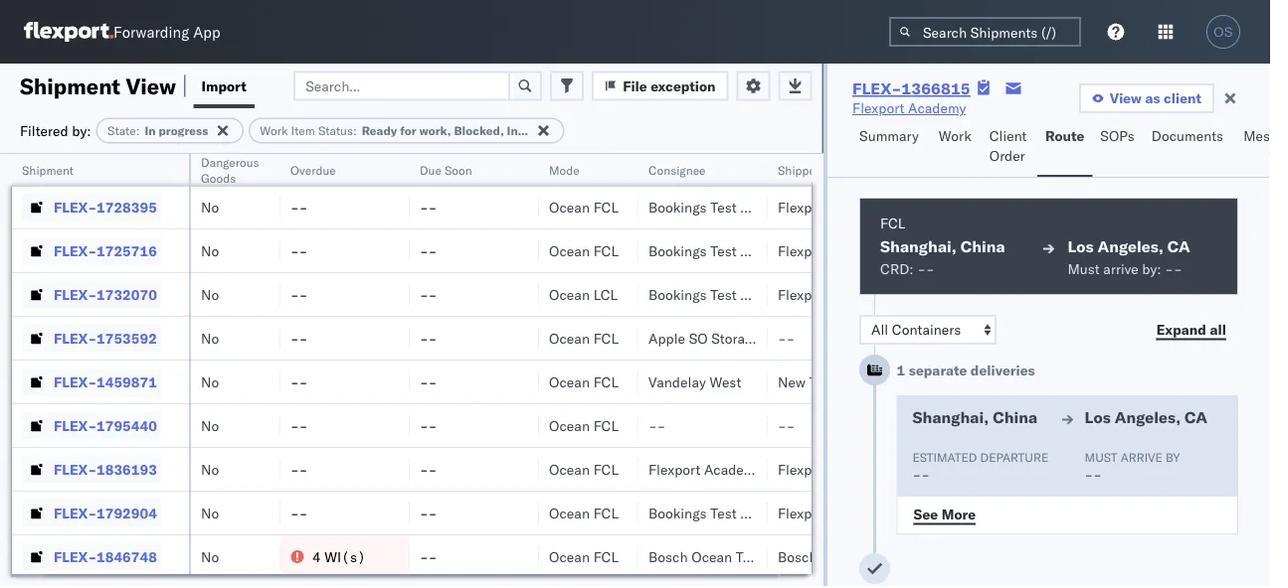Task type: locate. For each thing, give the bounding box(es) containing it.
flex- down shipment button
[[54, 198, 97, 216]]

2 in from the left
[[507, 123, 518, 138]]

3 resize handle column header from the left
[[386, 154, 410, 587]]

bookings
[[648, 155, 707, 172], [648, 198, 707, 216], [648, 242, 707, 260], [648, 286, 707, 303], [648, 505, 707, 522]]

1836193
[[97, 461, 157, 478]]

flex- up flexport academy
[[852, 79, 901, 98]]

flexport demo shipper co. down flexport academy (sz) ltd.
[[778, 505, 946, 522]]

due
[[420, 163, 441, 178]]

1795440
[[97, 417, 157, 435]]

4 ocean fcl from the top
[[549, 330, 619, 347]]

0 vertical spatial shipment
[[20, 72, 120, 99]]

los up must arrive by: --
[[1068, 237, 1094, 257]]

4 demo from the top
[[833, 286, 870, 303]]

2 bookings from the top
[[648, 198, 707, 216]]

separate
[[909, 362, 967, 379]]

shanghai, up estimated
[[913, 408, 989, 428]]

0 vertical spatial shanghai,
[[880, 237, 956, 257]]

ltd.
[[932, 461, 957, 478]]

flexport demo shipper co.
[[778, 155, 946, 172], [778, 198, 946, 216], [778, 242, 946, 260], [778, 286, 946, 303], [778, 505, 946, 522]]

ocean for 1753592
[[549, 330, 590, 347]]

ocean for 1725716
[[549, 242, 590, 260]]

1 horizontal spatial view
[[1110, 90, 1142, 107]]

2 co. from the top
[[927, 198, 946, 216]]

ocean fcl for flex-1846748
[[549, 548, 619, 566]]

flexport for flex-1728395
[[778, 198, 830, 216]]

1 ocean fcl from the top
[[549, 155, 619, 172]]

flexport for flex-1732070
[[778, 286, 830, 303]]

5 ocean fcl from the top
[[549, 373, 619, 391]]

in right the state
[[145, 123, 156, 138]]

ca
[[1167, 237, 1190, 257], [1185, 408, 1207, 428]]

consignee for flex-1732070
[[740, 286, 807, 303]]

1 vertical spatial by:
[[1142, 261, 1161, 278]]

6 ocean fcl from the top
[[549, 417, 619, 435]]

shanghai,
[[880, 237, 956, 257], [913, 408, 989, 428]]

2 demo from the top
[[833, 198, 870, 216]]

file exception button
[[592, 71, 729, 101], [592, 71, 729, 101]]

1 demo from the top
[[833, 155, 870, 172]]

1 vertical spatial shipment
[[22, 163, 74, 178]]

co. down flexport academy link at the top right
[[927, 155, 946, 172]]

flexport demo shipper co. down name
[[778, 198, 946, 216]]

5 resize handle column header from the left
[[615, 154, 639, 587]]

flexport for flex-1836193
[[778, 461, 830, 478]]

1 resize handle column header from the left
[[165, 154, 189, 587]]

1 vertical spatial ca
[[1185, 408, 1207, 428]]

client
[[989, 127, 1027, 145]]

route button
[[1037, 118, 1092, 177]]

flexport for flex-1629619
[[778, 155, 830, 172]]

flex- down flex-1732070 button
[[54, 330, 97, 347]]

consignee for flex-1725716
[[740, 242, 807, 260]]

8 ocean fcl from the top
[[549, 505, 619, 522]]

co. for flex-1792904
[[927, 505, 946, 522]]

2 resize handle column header from the left
[[257, 154, 280, 587]]

angeles,
[[1098, 237, 1164, 257], [1115, 408, 1181, 428]]

resize handle column header for dangerous goods
[[257, 154, 280, 587]]

1 horizontal spatial in
[[507, 123, 518, 138]]

shipper down summary
[[874, 155, 923, 172]]

arrive inside must arrive by --
[[1121, 450, 1163, 465]]

shipper down summary "button"
[[874, 198, 923, 216]]

summary button
[[851, 118, 931, 177]]

departure
[[980, 450, 1049, 465]]

0 horizontal spatial in
[[145, 123, 156, 138]]

4 bookings from the top
[[648, 286, 707, 303]]

soon
[[445, 163, 472, 178]]

flex-1725716
[[54, 242, 157, 260]]

work down 1366815
[[939, 127, 971, 145]]

3 bookings test consignee from the top
[[648, 242, 807, 260]]

: left ready at the left top
[[353, 123, 357, 138]]

due soon
[[420, 163, 472, 178]]

fcl for flex-1459871
[[593, 373, 619, 391]]

1 horizontal spatial progress
[[521, 123, 570, 138]]

0 horizontal spatial progress
[[159, 123, 208, 138]]

bosch ocean test down flexport academy (us) inc.
[[648, 548, 762, 566]]

filtered by:
[[20, 122, 91, 139]]

1 progress from the left
[[159, 123, 208, 138]]

consignee for flex-1629619
[[740, 155, 807, 172]]

expand all button
[[1144, 315, 1238, 345]]

mode
[[549, 163, 580, 178]]

flex- down flex-1725716 button
[[54, 286, 97, 303]]

0 horizontal spatial academy
[[704, 461, 762, 478]]

see more
[[914, 506, 976, 523]]

fcl for flex-1629619
[[593, 155, 619, 172]]

china
[[960, 237, 1005, 257], [993, 408, 1037, 428]]

ocean fcl
[[549, 155, 619, 172], [549, 198, 619, 216], [549, 242, 619, 260], [549, 330, 619, 347], [549, 373, 619, 391], [549, 417, 619, 435], [549, 461, 619, 478], [549, 505, 619, 522], [549, 548, 619, 566]]

shipment
[[20, 72, 120, 99], [22, 163, 74, 178]]

shipper left name
[[778, 163, 820, 178]]

flex- for 1629619
[[54, 155, 97, 172]]

8 no from the top
[[201, 461, 219, 478]]

co. for flex-1725716
[[927, 242, 946, 260]]

flex-1795440
[[54, 417, 157, 435]]

1 horizontal spatial :
[[353, 123, 357, 138]]

bookings for flex-1629619
[[648, 155, 707, 172]]

shipper down "crd:"
[[874, 286, 923, 303]]

7 ocean fcl from the top
[[549, 461, 619, 478]]

0 horizontal spatial bosch ocean test
[[648, 548, 762, 566]]

shanghai, china
[[880, 237, 1005, 257], [913, 408, 1037, 428]]

ocean for 1732070
[[549, 286, 590, 303]]

5 flexport demo shipper co. from the top
[[778, 505, 946, 522]]

1 bookings from the top
[[648, 155, 707, 172]]

shipper
[[874, 155, 923, 172], [778, 163, 820, 178], [874, 198, 923, 216], [874, 242, 923, 260], [874, 286, 923, 303], [874, 505, 923, 522]]

flex- for 1459871
[[54, 373, 97, 391]]

co. for flex-1629619
[[927, 155, 946, 172]]

flexport demo shipper co. up "crd:"
[[778, 242, 946, 260]]

6 no from the top
[[201, 373, 219, 391]]

flex- down flex-1459871 'button'
[[54, 417, 97, 435]]

ca down expand all button
[[1185, 408, 1207, 428]]

flex-1629619
[[54, 155, 157, 172]]

import
[[201, 77, 246, 94]]

academy down 1366815
[[908, 99, 966, 117]]

forwarding
[[113, 22, 189, 41]]

7 no from the top
[[201, 417, 219, 435]]

flex- down flex-1728395 button
[[54, 242, 97, 260]]

1 vertical spatial los
[[1085, 408, 1111, 428]]

: up the 1629619
[[136, 123, 140, 138]]

ocean for 1459871
[[549, 373, 590, 391]]

3 bookings from the top
[[648, 242, 707, 260]]

progress up dangerous
[[159, 123, 208, 138]]

0 horizontal spatial bosch
[[648, 548, 688, 566]]

by: up flex-1629619 button
[[72, 122, 91, 139]]

0 vertical spatial ca
[[1167, 237, 1190, 257]]

ocean for 1728395
[[549, 198, 590, 216]]

view left as
[[1110, 90, 1142, 107]]

demo for 1792904
[[833, 505, 870, 522]]

academy inside flexport academy link
[[908, 99, 966, 117]]

crd:
[[880, 261, 914, 278]]

9 ocean fcl from the top
[[549, 548, 619, 566]]

flexport demo shipper co. for 1732070
[[778, 286, 946, 303]]

los
[[1068, 237, 1094, 257], [1085, 408, 1111, 428]]

angeles, up by
[[1115, 408, 1181, 428]]

5 bookings from the top
[[648, 505, 707, 522]]

bookings for flex-1725716
[[648, 242, 707, 260]]

1 horizontal spatial academy
[[833, 461, 891, 478]]

4 resize handle column header from the left
[[515, 154, 539, 587]]

2 bosch from the left
[[778, 548, 817, 566]]

4 co. from the top
[[927, 286, 946, 303]]

shipper for flex-1728395
[[874, 198, 923, 216]]

shipment for shipment
[[22, 163, 74, 178]]

flex- down filtered by:
[[54, 155, 97, 172]]

0 vertical spatial shanghai, china
[[880, 237, 1005, 257]]

crd: --
[[880, 261, 934, 278]]

dangerous goods
[[201, 155, 259, 185]]

1 bookings test consignee from the top
[[648, 155, 807, 172]]

view
[[126, 72, 176, 99], [1110, 90, 1142, 107]]

demo
[[833, 155, 870, 172], [833, 198, 870, 216], [833, 242, 870, 260], [833, 286, 870, 303], [833, 505, 870, 522]]

0 vertical spatial by:
[[72, 122, 91, 139]]

work left item
[[260, 123, 288, 138]]

flex-1366815
[[852, 79, 970, 98]]

flex-1629619 button
[[22, 150, 161, 178]]

4 bookings test consignee from the top
[[648, 286, 807, 303]]

2 no from the top
[[201, 198, 219, 216]]

consignee button
[[639, 158, 748, 178]]

estimated departure --
[[913, 450, 1049, 484]]

bookings test consignee
[[648, 155, 807, 172], [648, 198, 807, 216], [648, 242, 807, 260], [648, 286, 807, 303], [648, 505, 807, 522]]

work inside button
[[939, 127, 971, 145]]

2 flexport demo shipper co. from the top
[[778, 198, 946, 216]]

Search Shipments (/) text field
[[889, 17, 1081, 47]]

2 horizontal spatial academy
[[908, 99, 966, 117]]

consignee inside button
[[648, 163, 706, 178]]

5 bookings test consignee from the top
[[648, 505, 807, 522]]

flexport for flex-1792904
[[778, 505, 830, 522]]

academy right inc.
[[833, 461, 891, 478]]

work for work item status : ready for work, blocked, in progress
[[260, 123, 288, 138]]

flex-1846748
[[54, 548, 157, 566]]

flexport. image
[[24, 22, 113, 42]]

1 horizontal spatial bosch ocean test
[[778, 548, 891, 566]]

expand
[[1156, 321, 1206, 338]]

in right blocked,
[[507, 123, 518, 138]]

ocean fcl for flex-1728395
[[549, 198, 619, 216]]

2 bookings test consignee from the top
[[648, 198, 807, 216]]

10 no from the top
[[201, 548, 219, 566]]

shanghai, up 'crd: --'
[[880, 237, 956, 257]]

academy
[[908, 99, 966, 117], [704, 461, 762, 478], [833, 461, 891, 478]]

demo for 1732070
[[833, 286, 870, 303]]

5 no from the top
[[201, 330, 219, 347]]

summary
[[859, 127, 919, 145]]

flex-1753592
[[54, 330, 157, 347]]

co. down ltd.
[[927, 505, 946, 522]]

apple so storage (do not use)
[[648, 330, 863, 347]]

flex- down flex-1792904 "button"
[[54, 548, 97, 566]]

co. for flex-1732070
[[927, 286, 946, 303]]

0 vertical spatial arrive
[[1103, 261, 1138, 278]]

state
[[108, 123, 136, 138]]

1 horizontal spatial bosch
[[778, 548, 817, 566]]

shipment for shipment view
[[20, 72, 120, 99]]

china up "departure"
[[993, 408, 1037, 428]]

1 no from the top
[[201, 155, 219, 172]]

1 flexport demo shipper co. from the top
[[778, 155, 946, 172]]

bookings for flex-1792904
[[648, 505, 707, 522]]

0 horizontal spatial by:
[[72, 122, 91, 139]]

flex- for 1795440
[[54, 417, 97, 435]]

shanghai, china down "1 separate deliveries"
[[913, 408, 1037, 428]]

los up must arrive by --
[[1085, 408, 1111, 428]]

shipment inside button
[[22, 163, 74, 178]]

must inside must arrive by --
[[1085, 450, 1117, 465]]

shipper up "crd:"
[[874, 242, 923, 260]]

ocean fcl for flex-1795440
[[549, 417, 619, 435]]

fcl for flex-1795440
[[593, 417, 619, 435]]

1 vertical spatial shanghai, china
[[913, 408, 1037, 428]]

bosch
[[648, 548, 688, 566], [778, 548, 817, 566]]

view as client button
[[1079, 84, 1214, 113]]

1 horizontal spatial by:
[[1142, 261, 1161, 278]]

los angeles, ca up must arrive by: --
[[1068, 237, 1190, 257]]

angeles, up must arrive by: --
[[1098, 237, 1164, 257]]

shanghai, china up 'crd: --'
[[880, 237, 1005, 257]]

ocean for 1792904
[[549, 505, 590, 522]]

co. down work button
[[927, 198, 946, 216]]

Search... text field
[[294, 71, 510, 101]]

-
[[290, 155, 299, 172], [299, 155, 308, 172], [420, 155, 428, 172], [428, 155, 437, 172], [290, 198, 299, 216], [299, 198, 308, 216], [420, 198, 428, 216], [428, 198, 437, 216], [290, 242, 299, 260], [299, 242, 308, 260], [420, 242, 428, 260], [428, 242, 437, 260], [917, 261, 926, 278], [926, 261, 934, 278], [1165, 261, 1174, 278], [1174, 261, 1182, 278], [290, 286, 299, 303], [299, 286, 308, 303], [420, 286, 428, 303], [428, 286, 437, 303], [290, 330, 299, 347], [299, 330, 308, 347], [420, 330, 428, 347], [428, 330, 437, 347], [778, 330, 786, 347], [786, 330, 795, 347], [290, 373, 299, 391], [299, 373, 308, 391], [420, 373, 428, 391], [428, 373, 437, 391], [290, 417, 299, 435], [299, 417, 308, 435], [420, 417, 428, 435], [428, 417, 437, 435], [648, 417, 657, 435], [657, 417, 666, 435], [778, 417, 786, 435], [786, 417, 795, 435], [290, 461, 299, 478], [299, 461, 308, 478], [420, 461, 428, 478], [428, 461, 437, 478], [913, 466, 921, 484], [921, 466, 930, 484], [1085, 466, 1093, 484], [1093, 466, 1102, 484], [290, 505, 299, 522], [299, 505, 308, 522], [420, 505, 428, 522], [428, 505, 437, 522], [420, 548, 428, 566], [428, 548, 437, 566]]

1 vertical spatial must
[[1085, 450, 1117, 465]]

5 demo from the top
[[833, 505, 870, 522]]

resize handle column header
[[165, 154, 189, 587], [257, 154, 280, 587], [386, 154, 410, 587], [515, 154, 539, 587], [615, 154, 639, 587], [744, 154, 768, 587]]

academy left "(us)"
[[704, 461, 762, 478]]

ca up must arrive by: --
[[1167, 237, 1190, 257]]

shipment view
[[20, 72, 176, 99]]

consignee for flex-1728395
[[740, 198, 807, 216]]

los angeles, ca up by
[[1085, 408, 1207, 428]]

sops
[[1100, 127, 1135, 145]]

5 co. from the top
[[927, 505, 946, 522]]

flex- for 1792904
[[54, 505, 97, 522]]

must for must arrive by --
[[1085, 450, 1117, 465]]

0 vertical spatial must
[[1068, 261, 1100, 278]]

4 no from the top
[[201, 286, 219, 303]]

flex-1459871 button
[[22, 368, 161, 396]]

progress
[[159, 123, 208, 138], [521, 123, 570, 138]]

flex- down flex-1836193 'button' at the left bottom of the page
[[54, 505, 97, 522]]

flex- inside "button"
[[54, 505, 97, 522]]

flexport demo shipper co. down "crd:"
[[778, 286, 946, 303]]

view inside view as client button
[[1110, 90, 1142, 107]]

1 vertical spatial arrive
[[1121, 450, 1163, 465]]

3 co. from the top
[[927, 242, 946, 260]]

3 flexport demo shipper co. from the top
[[778, 242, 946, 260]]

bosch ocean test down inc.
[[778, 548, 891, 566]]

3 no from the top
[[201, 242, 219, 260]]

shipment up filtered by:
[[20, 72, 120, 99]]

flex- down flex-1753592 button on the bottom left of the page
[[54, 373, 97, 391]]

china down order
[[960, 237, 1005, 257]]

consignee
[[740, 155, 807, 172], [648, 163, 706, 178], [740, 198, 807, 216], [740, 242, 807, 260], [740, 286, 807, 303], [740, 505, 807, 522]]

flexport
[[852, 99, 904, 117], [778, 155, 830, 172], [778, 198, 830, 216], [778, 242, 830, 260], [778, 286, 830, 303], [648, 461, 700, 478], [778, 461, 830, 478], [778, 505, 830, 522]]

os
[[1214, 24, 1233, 39]]

view up state : in progress
[[126, 72, 176, 99]]

0 horizontal spatial work
[[260, 123, 288, 138]]

work
[[260, 123, 288, 138], [939, 127, 971, 145]]

2 ocean fcl from the top
[[549, 198, 619, 216]]

co. down 'crd: --'
[[927, 286, 946, 303]]

9 no from the top
[[201, 505, 219, 522]]

0 horizontal spatial :
[[136, 123, 140, 138]]

1366815
[[901, 79, 970, 98]]

bookings test consignee for flex-1732070
[[648, 286, 807, 303]]

arrive for by:
[[1103, 261, 1138, 278]]

6 resize handle column header from the left
[[744, 154, 768, 587]]

flex- down flex-1795440 button on the left of page
[[54, 461, 97, 478]]

shipper for flex-1629619
[[874, 155, 923, 172]]

co. up 'crd: --'
[[927, 242, 946, 260]]

shipper name
[[778, 163, 854, 178]]

vandelay west
[[648, 373, 741, 391]]

4 flexport demo shipper co. from the top
[[778, 286, 946, 303]]

1 horizontal spatial work
[[939, 127, 971, 145]]

flex- for 1846748
[[54, 548, 97, 566]]

shipper down (sz)
[[874, 505, 923, 522]]

flexport demo shipper co. down summary
[[778, 155, 946, 172]]

3 ocean fcl from the top
[[549, 242, 619, 260]]

ocean fcl for flex-1725716
[[549, 242, 619, 260]]

demo for 1629619
[[833, 155, 870, 172]]

flexport academy (us) inc.
[[648, 461, 829, 478]]

3 demo from the top
[[833, 242, 870, 260]]

by: up expand
[[1142, 261, 1161, 278]]

no for flex-1728395
[[201, 198, 219, 216]]

1 co. from the top
[[927, 155, 946, 172]]

shipment down filtered
[[22, 163, 74, 178]]

progress up mode at the left top of page
[[521, 123, 570, 138]]



Task type: describe. For each thing, give the bounding box(es) containing it.
academy for flexport academy (sz) ltd.
[[833, 461, 891, 478]]

academy for flexport academy
[[908, 99, 966, 117]]

new test entity 2
[[778, 373, 889, 391]]

resize handle column header for shipment
[[165, 154, 189, 587]]

work button
[[931, 118, 981, 177]]

wi(s)
[[325, 548, 366, 566]]

(us)
[[766, 461, 801, 478]]

blocked,
[[454, 123, 504, 138]]

forwarding app
[[113, 22, 220, 41]]

item
[[291, 123, 315, 138]]

as
[[1145, 90, 1160, 107]]

work for work
[[939, 127, 971, 145]]

flex-1366815 link
[[852, 79, 970, 98]]

use)
[[827, 330, 863, 347]]

fcl for flex-1836193
[[593, 461, 619, 478]]

shipment button
[[12, 158, 169, 178]]

1 bosch ocean test from the left
[[648, 548, 762, 566]]

flex- for 1836193
[[54, 461, 97, 478]]

storage
[[711, 330, 759, 347]]

import button
[[193, 64, 254, 108]]

bookings test consignee for flex-1629619
[[648, 155, 807, 172]]

ocean lcl
[[549, 286, 618, 303]]

route
[[1045, 127, 1084, 145]]

order
[[989, 147, 1025, 165]]

academy for flexport academy (us) inc.
[[704, 461, 762, 478]]

mess button
[[1235, 118, 1270, 177]]

1728395
[[97, 198, 157, 216]]

flex-1836193
[[54, 461, 157, 478]]

entity
[[839, 373, 876, 391]]

1 vertical spatial china
[[993, 408, 1037, 428]]

ready
[[362, 123, 397, 138]]

dangerous
[[201, 155, 259, 170]]

flex-1459871
[[54, 373, 157, 391]]

not
[[796, 330, 823, 347]]

flex-1836193 button
[[22, 456, 161, 484]]

ocean for 1846748
[[549, 548, 590, 566]]

flex-1846748 button
[[22, 544, 161, 571]]

2
[[880, 373, 889, 391]]

1792904
[[97, 505, 157, 522]]

flex-1792904 button
[[22, 500, 161, 528]]

bookings test consignee for flex-1728395
[[648, 198, 807, 216]]

demo for 1728395
[[833, 198, 870, 216]]

consignee for flex-1792904
[[740, 505, 807, 522]]

flexport demo shipper co. for 1728395
[[778, 198, 946, 216]]

fcl for flex-1728395
[[593, 198, 619, 216]]

1 : from the left
[[136, 123, 140, 138]]

ocean fcl for flex-1753592
[[549, 330, 619, 347]]

mode button
[[539, 158, 619, 178]]

co. for flex-1728395
[[927, 198, 946, 216]]

arrive for by
[[1121, 450, 1163, 465]]

fcl for flex-1792904
[[593, 505, 619, 522]]

exception
[[651, 77, 716, 94]]

flex-1795440 button
[[22, 412, 161, 440]]

forwarding app link
[[24, 22, 220, 42]]

view as client
[[1110, 90, 1201, 107]]

work,
[[419, 123, 451, 138]]

no for flex-1753592
[[201, 330, 219, 347]]

ocean fcl for flex-1792904
[[549, 505, 619, 522]]

mess
[[1243, 127, 1270, 145]]

file
[[623, 77, 647, 94]]

fcl for flex-1725716
[[593, 242, 619, 260]]

estimated
[[913, 450, 977, 465]]

for
[[400, 123, 416, 138]]

no for flex-1459871
[[201, 373, 219, 391]]

flex-1732070
[[54, 286, 157, 303]]

overdue
[[290, 163, 336, 178]]

2 bosch ocean test from the left
[[778, 548, 891, 566]]

no for flex-1836193
[[201, 461, 219, 478]]

bookings for flex-1732070
[[648, 286, 707, 303]]

apple
[[648, 330, 685, 347]]

see more button
[[902, 500, 988, 530]]

ocean for 1629619
[[549, 155, 590, 172]]

inc.
[[805, 461, 829, 478]]

see
[[914, 506, 938, 523]]

fcl for flex-1753592
[[593, 330, 619, 347]]

work item status : ready for work, blocked, in progress
[[260, 123, 570, 138]]

flexport for flex-1725716
[[778, 242, 830, 260]]

shipper inside button
[[778, 163, 820, 178]]

flex-1725716 button
[[22, 237, 161, 265]]

no for flex-1792904
[[201, 505, 219, 522]]

fcl for flex-1846748
[[593, 548, 619, 566]]

all
[[1210, 321, 1226, 338]]

1
[[897, 362, 905, 379]]

lcl
[[593, 286, 618, 303]]

goods
[[201, 171, 236, 185]]

1459871
[[97, 373, 157, 391]]

deliveries
[[970, 362, 1035, 379]]

ocean for 1795440
[[549, 417, 590, 435]]

west
[[709, 373, 741, 391]]

new
[[778, 373, 806, 391]]

1 vertical spatial angeles,
[[1115, 408, 1181, 428]]

bookings for flex-1728395
[[648, 198, 707, 216]]

shipper for flex-1725716
[[874, 242, 923, 260]]

1629619
[[97, 155, 157, 172]]

1 vertical spatial shanghai,
[[913, 408, 989, 428]]

flexport demo shipper co. for 1792904
[[778, 505, 946, 522]]

documents
[[1151, 127, 1223, 145]]

flexport academy (sz) ltd.
[[778, 461, 957, 478]]

1725716
[[97, 242, 157, 260]]

1 bosch from the left
[[648, 548, 688, 566]]

flex- for 1725716
[[54, 242, 97, 260]]

resize handle column header for consignee
[[744, 154, 768, 587]]

flex- for 1753592
[[54, 330, 97, 347]]

0 horizontal spatial view
[[126, 72, 176, 99]]

shipper for flex-1792904
[[874, 505, 923, 522]]

bookings test consignee for flex-1725716
[[648, 242, 807, 260]]

demo for 1725716
[[833, 242, 870, 260]]

0 vertical spatial china
[[960, 237, 1005, 257]]

flex-1732070 button
[[22, 281, 161, 309]]

0 vertical spatial los angeles, ca
[[1068, 237, 1190, 257]]

ocean fcl for flex-1629619
[[549, 155, 619, 172]]

2 progress from the left
[[521, 123, 570, 138]]

file exception
[[623, 77, 716, 94]]

vandelay
[[648, 373, 706, 391]]

0 vertical spatial los
[[1068, 237, 1094, 257]]

must for must arrive by: --
[[1068, 261, 1100, 278]]

no for flex-1795440
[[201, 417, 219, 435]]

flexport demo shipper co. for 1629619
[[778, 155, 946, 172]]

os button
[[1200, 9, 1246, 55]]

bookings test consignee for flex-1792904
[[648, 505, 807, 522]]

name
[[823, 163, 854, 178]]

shipper for flex-1732070
[[874, 286, 923, 303]]

0 vertical spatial angeles,
[[1098, 237, 1164, 257]]

no for flex-1732070
[[201, 286, 219, 303]]

flex- for 1366815
[[852, 79, 901, 98]]

expand all
[[1156, 321, 1226, 338]]

ocean fcl for flex-1459871
[[549, 373, 619, 391]]

must arrive by: --
[[1068, 261, 1182, 278]]

flex-1792904
[[54, 505, 157, 522]]

flex-1728395
[[54, 198, 157, 216]]

so
[[689, 330, 708, 347]]

client order button
[[981, 118, 1037, 177]]

1 vertical spatial los angeles, ca
[[1085, 408, 1207, 428]]

flex- for 1728395
[[54, 198, 97, 216]]

no for flex-1725716
[[201, 242, 219, 260]]

flex- for 1732070
[[54, 286, 97, 303]]

1 in from the left
[[145, 123, 156, 138]]

dangerous goods button
[[191, 150, 273, 186]]

more
[[942, 506, 976, 523]]

flex-1753592 button
[[22, 325, 161, 353]]

flexport demo shipper co. for 1725716
[[778, 242, 946, 260]]

ocean fcl for flex-1836193
[[549, 461, 619, 478]]

ocean for 1836193
[[549, 461, 590, 478]]

state : in progress
[[108, 123, 208, 138]]

2 : from the left
[[353, 123, 357, 138]]

1 separate deliveries
[[897, 362, 1035, 379]]

no for flex-1846748
[[201, 548, 219, 566]]

client order
[[989, 127, 1027, 165]]

flex-1728395 button
[[22, 193, 161, 221]]

4 wi(s)
[[312, 548, 366, 566]]

no for flex-1629619
[[201, 155, 219, 172]]

resize handle column header for mode
[[615, 154, 639, 587]]

shipper name button
[[768, 158, 877, 178]]

sops button
[[1092, 118, 1144, 177]]

filtered
[[20, 122, 68, 139]]

flexport academy
[[852, 99, 966, 117]]



Task type: vqa. For each thing, say whether or not it's contained in the screenshot.
FLEX-1753592 button
yes



